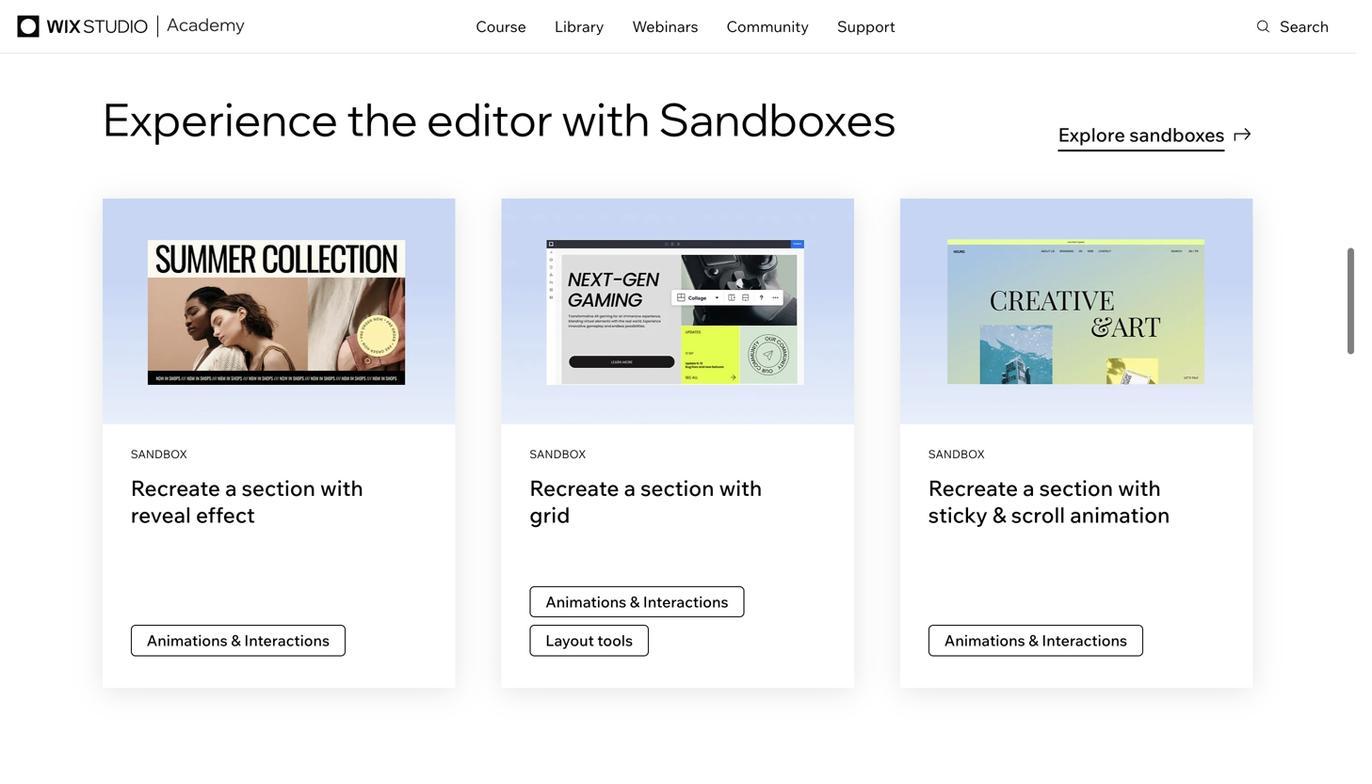 Task type: locate. For each thing, give the bounding box(es) containing it.
library
[[555, 17, 604, 36]]

1 wix studio academy logo image from the left
[[166, 18, 246, 34]]

sandbox up grid
[[530, 447, 586, 462]]

3 it from the left
[[1071, 302, 1081, 321]]

out inside recreate a section with sticky & scroll animation list item
[[1084, 302, 1108, 321]]

2 horizontal spatial recreate
[[929, 475, 1018, 502]]

2 horizontal spatial try it out
[[1046, 302, 1108, 321]]

try
[[248, 302, 270, 321], [647, 302, 669, 321], [1046, 302, 1068, 321]]

link to sandbox for a section with reveal effect image
[[102, 199, 456, 425]]

animations & interactions link inside recreate a section with reveal effect list item
[[131, 626, 346, 657]]

1 horizontal spatial recreate
[[530, 475, 619, 502]]

webinars link
[[632, 8, 699, 44]]

recreate inside recreate a section with sticky & scroll animation
[[929, 475, 1018, 502]]

section inside recreate a section with reveal effect
[[242, 475, 316, 502]]

try it out link
[[211, 289, 347, 334], [610, 289, 746, 334], [1009, 289, 1145, 334]]

0 horizontal spatial topics element
[[131, 587, 427, 664]]

0 horizontal spatial animations & interactions link
[[131, 626, 346, 657]]

1 horizontal spatial a
[[624, 475, 636, 502]]

sandbox inside the recreate a section with grid list item
[[530, 447, 586, 462]]

animations & interactions link inside recreate a section with sticky & scroll animation list item
[[929, 626, 1144, 657]]

2 topics element from the left
[[131, 587, 427, 664]]

wix studio logo image
[[15, 16, 150, 37], [17, 16, 147, 37]]

list
[[102, 199, 1254, 689]]

animations & interactions link for reveal
[[131, 626, 346, 657]]

animations & interactions inside recreate a section with sticky & scroll animation list item
[[945, 632, 1128, 651]]

explore
[[1059, 123, 1126, 147]]

sticky
[[929, 502, 988, 528]]

1 horizontal spatial it
[[672, 302, 682, 321]]

2 horizontal spatial animations & interactions link
[[929, 626, 1144, 657]]

3 recreate from the left
[[929, 475, 1018, 502]]

2 sandbox from the left
[[530, 447, 586, 462]]

1 section from the left
[[242, 475, 316, 502]]

1 horizontal spatial try it out
[[647, 302, 709, 321]]

recreate for grid
[[530, 475, 619, 502]]

recreate inside recreate a section with grid
[[530, 475, 619, 502]]

0 horizontal spatial animations
[[147, 632, 228, 651]]

2 horizontal spatial a
[[1023, 475, 1035, 502]]

0 horizontal spatial interactions
[[244, 632, 330, 651]]

the
[[347, 91, 418, 147]]

animations & interactions inside the recreate a section with grid list item
[[546, 593, 729, 612]]

with for recreate a section with grid
[[719, 475, 762, 502]]

sandbox for recreate a section with grid
[[530, 447, 586, 462]]

reveal
[[131, 502, 191, 528]]

out for recreate a section with grid
[[685, 302, 709, 321]]

animations & interactions inside recreate a section with reveal effect list item
[[147, 632, 330, 651]]

course
[[476, 17, 526, 36]]

2 recreate from the left
[[530, 475, 619, 502]]

try it out link for recreate a section with grid
[[610, 289, 746, 334]]

0 horizontal spatial recreate
[[131, 475, 220, 502]]

animations inside recreate a section with sticky & scroll animation list item
[[945, 632, 1026, 651]]

a right sticky
[[1023, 475, 1035, 502]]

try inside the recreate a section with grid list item
[[647, 302, 669, 321]]

out inside the recreate a section with grid list item
[[685, 302, 709, 321]]

with inside recreate a section with sticky & scroll animation
[[1118, 475, 1161, 502]]

a inside recreate a section with grid
[[624, 475, 636, 502]]

1 try it out from the left
[[248, 302, 310, 321]]

2 horizontal spatial try
[[1046, 302, 1068, 321]]

try it out inside recreate a section with reveal effect list item
[[248, 302, 310, 321]]

recreate
[[131, 475, 220, 502], [530, 475, 619, 502], [929, 475, 1018, 502]]

1 horizontal spatial animations
[[546, 593, 627, 612]]

a for reveal
[[225, 475, 237, 502]]

with
[[562, 91, 650, 147], [320, 475, 363, 502], [719, 475, 762, 502], [1118, 475, 1161, 502]]

recreate a section with sticky & scroll animation
[[929, 475, 1170, 528]]

2 try from the left
[[647, 302, 669, 321]]

2 horizontal spatial it
[[1071, 302, 1081, 321]]

link to sandbox for a section with grid image
[[501, 199, 855, 425]]

animations inside recreate a section with reveal effect list item
[[147, 632, 228, 651]]

sandbox up sticky
[[929, 447, 985, 462]]

0 horizontal spatial try it out link
[[211, 289, 347, 334]]

try for recreate a section with sticky & scroll animation
[[1046, 302, 1068, 321]]

&
[[993, 502, 1007, 528], [630, 593, 640, 612], [231, 632, 241, 651], [1029, 632, 1039, 651]]

try it out
[[248, 302, 310, 321], [647, 302, 709, 321], [1046, 302, 1108, 321]]

1 horizontal spatial sandbox
[[530, 447, 586, 462]]

tools
[[598, 632, 633, 651]]

topics element inside the recreate a section with grid list item
[[530, 587, 826, 664]]

animations & interactions link
[[530, 587, 745, 618], [131, 626, 346, 657], [929, 626, 1144, 657]]

sandbox up reveal on the bottom left of page
[[131, 447, 187, 462]]

section inside recreate a section with grid
[[641, 475, 715, 502]]

try for recreate a section with grid
[[647, 302, 669, 321]]

2 try it out link from the left
[[610, 289, 746, 334]]

with inside recreate a section with grid
[[719, 475, 762, 502]]

sandbox inside recreate a section with sticky & scroll animation list item
[[929, 447, 985, 462]]

interactions inside recreate a section with sticky & scroll animation list item
[[1042, 632, 1128, 651]]

2 horizontal spatial sandbox
[[929, 447, 985, 462]]

try inside recreate a section with reveal effect list item
[[248, 302, 270, 321]]

3 section from the left
[[1040, 475, 1114, 502]]

1 horizontal spatial topics element
[[530, 587, 826, 664]]

2 out from the left
[[685, 302, 709, 321]]

section
[[242, 475, 316, 502], [641, 475, 715, 502], [1040, 475, 1114, 502]]

1 horizontal spatial animations & interactions link
[[530, 587, 745, 618]]

3 try it out from the left
[[1046, 302, 1108, 321]]

2 a from the left
[[624, 475, 636, 502]]

animations & interactions
[[546, 593, 729, 612], [147, 632, 330, 651], [945, 632, 1128, 651]]

sandbox inside recreate a section with reveal effect list item
[[131, 447, 187, 462]]

1 a from the left
[[225, 475, 237, 502]]

2 horizontal spatial section
[[1040, 475, 1114, 502]]

1 horizontal spatial try
[[647, 302, 669, 321]]

experience
[[102, 91, 338, 147]]

section inside recreate a section with sticky & scroll animation
[[1040, 475, 1114, 502]]

sandboxes
[[1130, 123, 1225, 147]]

a inside recreate a section with sticky & scroll animation
[[1023, 475, 1035, 502]]

3 a from the left
[[1023, 475, 1035, 502]]

out for recreate a section with reveal effect
[[286, 302, 310, 321]]

1 horizontal spatial interactions
[[643, 593, 729, 612]]

3 try from the left
[[1046, 302, 1068, 321]]

scroll
[[1012, 502, 1066, 528]]

animations & interactions link for sticky
[[929, 626, 1144, 657]]

topics element for recreate a section with reveal effect
[[131, 587, 427, 664]]

grid
[[530, 502, 570, 528]]

0 horizontal spatial sandbox
[[131, 447, 187, 462]]

2 horizontal spatial animations & interactions
[[945, 632, 1128, 651]]

1 topics element from the left
[[530, 587, 826, 664]]

2 horizontal spatial interactions
[[1042, 632, 1128, 651]]

3 sandbox from the left
[[929, 447, 985, 462]]

& inside recreate a section with reveal effect list item
[[231, 632, 241, 651]]

1 try from the left
[[248, 302, 270, 321]]

a inside recreate a section with reveal effect
[[225, 475, 237, 502]]

1 horizontal spatial animations & interactions
[[546, 593, 729, 612]]

topics element inside recreate a section with reveal effect list item
[[131, 587, 427, 664]]

2 it from the left
[[672, 302, 682, 321]]

1 try it out link from the left
[[211, 289, 347, 334]]

1 horizontal spatial try it out link
[[610, 289, 746, 334]]

try inside recreate a section with sticky & scroll animation list item
[[1046, 302, 1068, 321]]

3 try it out link from the left
[[1009, 289, 1145, 334]]

sandbox for recreate a section with sticky & scroll animation
[[929, 447, 985, 462]]

3 out from the left
[[1084, 302, 1108, 321]]

community
[[727, 17, 809, 36]]

recreate inside recreate a section with reveal effect
[[131, 475, 220, 502]]

interactions inside recreate a section with reveal effect list item
[[244, 632, 330, 651]]

try it out inside recreate a section with sticky & scroll animation list item
[[1046, 302, 1108, 321]]

2 try it out from the left
[[647, 302, 709, 321]]

with for recreate a section with sticky & scroll animation
[[1118, 475, 1161, 502]]

0 horizontal spatial a
[[225, 475, 237, 502]]

0 horizontal spatial try
[[248, 302, 270, 321]]

2 wix studio academy logo image from the left
[[167, 18, 245, 34]]

it for recreate a section with reveal effect
[[273, 302, 283, 321]]

2 horizontal spatial animations
[[945, 632, 1026, 651]]

0 horizontal spatial section
[[242, 475, 316, 502]]

& inside the recreate a section with grid list item
[[630, 593, 640, 612]]

recreate for reveal
[[131, 475, 220, 502]]

2 horizontal spatial try it out link
[[1009, 289, 1145, 334]]

1 out from the left
[[286, 302, 310, 321]]

2 horizontal spatial out
[[1084, 302, 1108, 321]]

out
[[286, 302, 310, 321], [685, 302, 709, 321], [1084, 302, 1108, 321]]

interactions inside the recreate a section with grid list item
[[643, 593, 729, 612]]

0 horizontal spatial out
[[286, 302, 310, 321]]

with inside recreate a section with reveal effect
[[320, 475, 363, 502]]

1 horizontal spatial out
[[685, 302, 709, 321]]

2 wix studio logo image from the left
[[17, 16, 147, 37]]

out inside recreate a section with reveal effect list item
[[286, 302, 310, 321]]

0 horizontal spatial animations & interactions
[[147, 632, 330, 651]]

1 recreate from the left
[[131, 475, 220, 502]]

section for recreate a section with sticky & scroll animation
[[1040, 475, 1114, 502]]

3 topics element from the left
[[929, 587, 1225, 664]]

0 horizontal spatial it
[[273, 302, 283, 321]]

experience the editor with sandboxes
[[102, 91, 897, 147]]

animations inside the recreate a section with grid list item
[[546, 593, 627, 612]]

it inside list item
[[1071, 302, 1081, 321]]

layout tools link
[[530, 626, 649, 657]]

a right reveal on the bottom left of page
[[225, 475, 237, 502]]

0 horizontal spatial try it out
[[248, 302, 310, 321]]

topics element inside recreate a section with sticky & scroll animation list item
[[929, 587, 1225, 664]]

1 horizontal spatial section
[[641, 475, 715, 502]]

try it out inside the recreate a section with grid list item
[[647, 302, 709, 321]]

try it out link for recreate a section with sticky & scroll animation
[[1009, 289, 1145, 334]]

topics element
[[530, 587, 826, 664], [131, 587, 427, 664], [929, 587, 1225, 664]]

animations
[[546, 593, 627, 612], [147, 632, 228, 651], [945, 632, 1026, 651]]

1 sandbox from the left
[[131, 447, 187, 462]]

interactions
[[643, 593, 729, 612], [244, 632, 330, 651], [1042, 632, 1128, 651]]

a right grid
[[624, 475, 636, 502]]

1 it from the left
[[273, 302, 283, 321]]

recreate a section with sticky & scroll animation list item
[[900, 199, 1254, 689]]

a
[[225, 475, 237, 502], [624, 475, 636, 502], [1023, 475, 1035, 502]]

it
[[273, 302, 283, 321], [672, 302, 682, 321], [1071, 302, 1081, 321]]

2 horizontal spatial topics element
[[929, 587, 1225, 664]]

2 section from the left
[[641, 475, 715, 502]]

animations for reveal
[[147, 632, 228, 651]]

sandbox
[[131, 447, 187, 462], [530, 447, 586, 462], [929, 447, 985, 462]]

wix studio academy logo image
[[166, 18, 246, 34], [167, 18, 245, 34]]

recreate a section with reveal effect
[[131, 475, 363, 528]]



Task type: vqa. For each thing, say whether or not it's contained in the screenshot.
SANDBOX inside Recreate a section with grid List Item
yes



Task type: describe. For each thing, give the bounding box(es) containing it.
& for recreate a section with grid
[[630, 593, 640, 612]]

link to sandbox for a section with sticky and scroll animation image
[[900, 199, 1254, 425]]

try it out for recreate a section with reveal effect
[[248, 302, 310, 321]]

explore sandboxes link
[[1059, 118, 1254, 152]]

try it out for recreate a section with sticky & scroll animation
[[1046, 302, 1108, 321]]

sandbox for recreate a section with reveal effect
[[131, 447, 187, 462]]

list containing recreate a section with reveal effect
[[102, 199, 1254, 689]]

recreate a section with reveal effect list item
[[102, 199, 456, 689]]

support link
[[838, 8, 896, 44]]

layout
[[546, 632, 594, 651]]

it for recreate a section with sticky & scroll animation
[[1071, 302, 1081, 321]]

explore sandboxes
[[1059, 123, 1225, 147]]

animations & interactions link for grid
[[530, 587, 745, 618]]

animations for sticky
[[945, 632, 1026, 651]]

sandboxes
[[659, 91, 897, 147]]

& for recreate a section with sticky & scroll animation
[[1029, 632, 1039, 651]]

try it out for recreate a section with grid
[[647, 302, 709, 321]]

a for sticky
[[1023, 475, 1035, 502]]

library link
[[555, 8, 604, 44]]

a for grid
[[624, 475, 636, 502]]

effect
[[196, 502, 255, 528]]

animations for grid
[[546, 593, 627, 612]]

layout tools
[[546, 632, 633, 651]]

try for recreate a section with reveal effect
[[248, 302, 270, 321]]

topics element for recreate a section with grid
[[530, 587, 826, 664]]

recreate a section with grid list item
[[501, 199, 855, 689]]

Search text field
[[1258, 0, 1357, 53]]

support
[[838, 17, 896, 36]]

it for recreate a section with grid
[[672, 302, 682, 321]]

& inside recreate a section with sticky & scroll animation
[[993, 502, 1007, 528]]

out for recreate a section with sticky & scroll animation
[[1084, 302, 1108, 321]]

recreate a section with grid
[[530, 475, 762, 528]]

webinars
[[632, 17, 699, 36]]

course link
[[476, 8, 526, 44]]

animations & interactions for sticky
[[945, 632, 1128, 651]]

with for recreate a section with reveal effect
[[320, 475, 363, 502]]

animation
[[1070, 502, 1170, 528]]

& for recreate a section with reveal effect
[[231, 632, 241, 651]]

recreate for sticky
[[929, 475, 1018, 502]]

try it out link for recreate a section with reveal effect
[[211, 289, 347, 334]]

section for recreate a section with reveal effect
[[242, 475, 316, 502]]

interactions for recreate a section with grid
[[643, 593, 729, 612]]

interactions for recreate a section with reveal effect
[[244, 632, 330, 651]]

animations & interactions for grid
[[546, 593, 729, 612]]

topics element for recreate a section with sticky & scroll animation
[[929, 587, 1225, 664]]

animations & interactions for reveal
[[147, 632, 330, 651]]

editor
[[427, 91, 553, 147]]

1 wix studio logo image from the left
[[15, 16, 150, 37]]

interactions for recreate a section with sticky & scroll animation
[[1042, 632, 1128, 651]]

section for recreate a section with grid
[[641, 475, 715, 502]]



